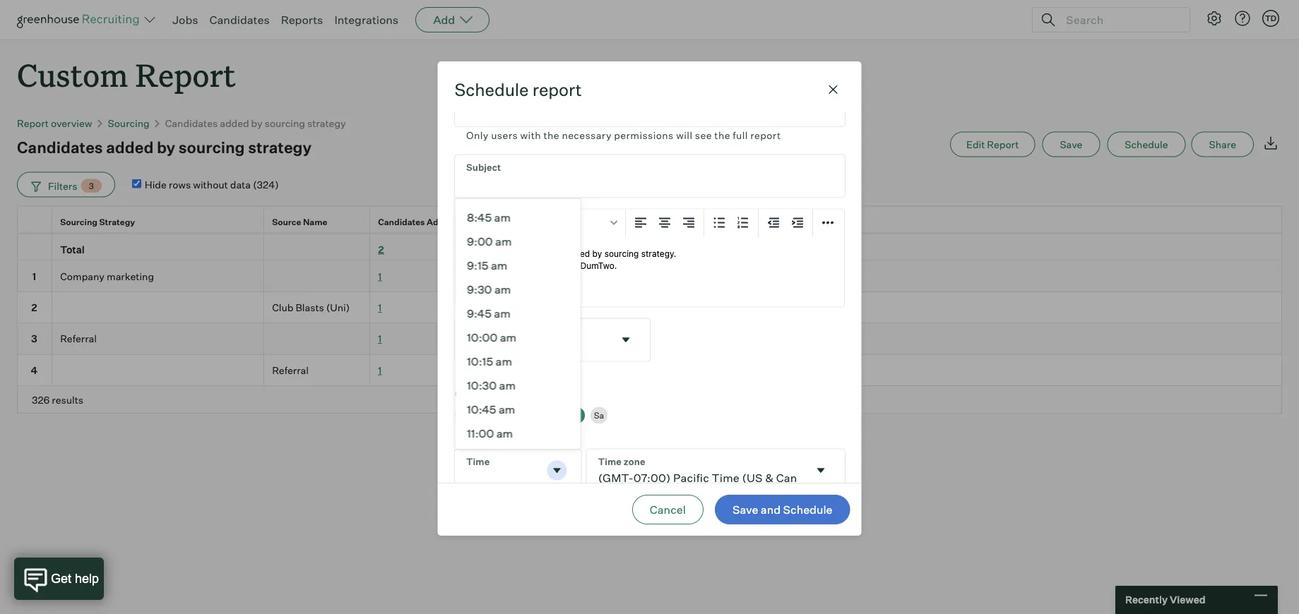 Task type: vqa. For each thing, say whether or not it's contained in the screenshot.
the else
no



Task type: describe. For each thing, give the bounding box(es) containing it.
9:30 am option
[[455, 278, 580, 302]]

8:30
[[467, 187, 492, 201]]

1 column header from the left
[[17, 234, 52, 261]]

results
[[52, 394, 83, 406]]

10:30 am option
[[455, 374, 580, 398]]

row containing total
[[17, 234, 1283, 261]]

Search text field
[[1063, 10, 1177, 30]]

f
[[574, 410, 579, 421]]

326
[[32, 394, 50, 406]]

1 for 3
[[378, 333, 382, 345]]

table containing total
[[17, 206, 1283, 414]]

0 vertical spatial 3
[[89, 181, 94, 191]]

save and schedule button
[[715, 495, 850, 525]]

total column header
[[52, 234, 264, 261]]

0 horizontal spatial report
[[533, 79, 582, 100]]

company
[[60, 270, 105, 283]]

am for 8:45 am
[[494, 211, 510, 225]]

hide rows without data (324)
[[145, 179, 279, 191]]

report overview link
[[17, 117, 92, 129]]

candidates link
[[210, 13, 270, 27]]

9:15
[[467, 259, 488, 273]]

row containing 3
[[17, 324, 1283, 355]]

2 for 2 cell
[[31, 302, 37, 314]]

0 horizontal spatial toggle flyout image
[[550, 463, 564, 478]]

(uni)
[[326, 302, 350, 314]]

0 vertical spatial strategy
[[307, 117, 346, 129]]

1 link for 2
[[378, 302, 382, 314]]

3 toolbar from the left
[[704, 209, 759, 237]]

list box containing 8:30 am
[[455, 182, 581, 470]]

10:00
[[467, 331, 497, 345]]

candidates added
[[378, 217, 454, 227]]

9:45 am option
[[455, 302, 580, 326]]

permissions
[[614, 129, 674, 141]]

1 for 2
[[378, 302, 382, 314]]

marketing
[[107, 270, 154, 283]]

2 horizontal spatial toggle flyout image
[[814, 463, 828, 478]]

326 results
[[32, 394, 83, 406]]

only users with the necessary permissions will see the full report
[[466, 129, 781, 141]]

rows
[[169, 179, 191, 191]]

report for custom report
[[135, 54, 236, 95]]

configure image
[[1206, 10, 1223, 27]]

share
[[1209, 138, 1237, 151]]

close modal icon image
[[825, 81, 842, 98]]

viewed
[[1170, 594, 1206, 607]]

td
[[1265, 13, 1277, 23]]

report overview
[[17, 117, 92, 129]]

save button
[[1043, 132, 1100, 157]]

schedule report
[[455, 79, 582, 100]]

am for 11:00 am
[[496, 427, 513, 441]]

11:00 am
[[467, 427, 513, 441]]

2 the from the left
[[714, 129, 730, 141]]

day(s)
[[470, 388, 499, 400]]

1 cell
[[17, 261, 52, 293]]

recently
[[1126, 594, 1168, 607]]

reports
[[281, 13, 323, 27]]

3 inside 3 cell
[[31, 333, 37, 345]]

11:00
[[467, 427, 494, 441]]

td button
[[1263, 10, 1280, 27]]

blasts
[[296, 302, 324, 314]]

add button
[[416, 7, 490, 33]]

4 cell
[[17, 355, 52, 387]]

8:45
[[467, 211, 492, 225]]

9:15 am option
[[455, 254, 580, 278]]

0 vertical spatial by
[[251, 117, 263, 129]]

am for 9:30 am
[[494, 283, 511, 297]]

td button
[[1260, 7, 1283, 30]]

candidates inside row
[[378, 217, 425, 227]]

candidates right jobs link
[[210, 13, 270, 27]]

edit
[[967, 138, 985, 151]]

without
[[193, 179, 228, 191]]

source name
[[272, 217, 327, 227]]

schedule button
[[1107, 132, 1186, 157]]

edit report
[[967, 138, 1019, 151]]

report inside only users with the necessary permissions will see the full report field
[[750, 129, 781, 141]]

am for 8:30 am
[[494, 187, 511, 201]]

filters
[[48, 180, 77, 192]]

11:15 am option
[[455, 446, 580, 470]]

10:30 am
[[467, 379, 515, 393]]

am for 10:30 am
[[499, 379, 515, 393]]

0 vertical spatial candidates added by sourcing strategy
[[165, 117, 346, 129]]

am for 9:00 am
[[495, 235, 512, 249]]

with
[[520, 129, 541, 141]]

Only users with the necessary permissions will see the full report field
[[455, 84, 845, 143]]

cancel
[[650, 503, 686, 517]]

candidates down report overview
[[17, 138, 103, 157]]

9:00 am
[[467, 235, 512, 249]]

candidates added by sourcing strategy link
[[165, 117, 346, 129]]

2 cell
[[17, 293, 52, 324]]

10:00 am option
[[455, 326, 580, 350]]

club blasts (uni)
[[272, 302, 350, 314]]

1 horizontal spatial added
[[220, 117, 249, 129]]

necessary
[[562, 129, 612, 141]]

custom
[[17, 54, 128, 95]]

10:00 am
[[467, 331, 516, 345]]

8:30 am
[[467, 187, 511, 201]]

m
[[482, 410, 490, 421]]

will
[[676, 129, 692, 141]]

full
[[733, 129, 748, 141]]

save for save and schedule
[[733, 503, 758, 517]]

save for save
[[1060, 138, 1083, 151]]

greenhouse recruiting image
[[17, 11, 144, 28]]

1 horizontal spatial toggle flyout image
[[619, 333, 633, 347]]

save and schedule
[[733, 503, 833, 517]]

0 vertical spatial sourcing
[[265, 117, 305, 129]]

9:30
[[467, 283, 492, 297]]

share button
[[1192, 132, 1254, 157]]

jobs
[[172, 13, 198, 27]]

sourcing for sourcing
[[108, 117, 150, 129]]

sourcing for sourcing strategy
[[60, 217, 98, 227]]

name
[[303, 217, 327, 227]]

0 vertical spatial referral
[[60, 333, 97, 345]]

9:30 am
[[467, 283, 511, 297]]

10:45 am
[[467, 403, 515, 417]]

overview
[[51, 117, 92, 129]]

row containing sourcing strategy
[[17, 206, 1283, 237]]

cancel button
[[632, 495, 704, 525]]

download image
[[1263, 135, 1280, 152]]

1 toolbar from the left
[[455, 209, 626, 237]]

10:15 am
[[467, 355, 512, 369]]



Task type: locate. For each thing, give the bounding box(es) containing it.
1 horizontal spatial by
[[251, 117, 263, 129]]

am for 10:45 am
[[499, 403, 515, 417]]

10:45
[[467, 403, 496, 417]]

integrations link
[[335, 13, 399, 27]]

1 vertical spatial strategy
[[248, 138, 312, 157]]

1 horizontal spatial referral
[[272, 364, 309, 377]]

0 horizontal spatial sourcing
[[60, 217, 98, 227]]

2 vertical spatial report
[[987, 138, 1019, 151]]

1 vertical spatial added
[[106, 138, 154, 157]]

group
[[455, 209, 844, 237]]

1 link for 3
[[378, 333, 382, 345]]

am inside option
[[494, 211, 510, 225]]

report left "overview"
[[17, 117, 49, 129]]

4 toolbar from the left
[[759, 209, 813, 237]]

9:00 am option
[[455, 230, 580, 254]]

(324)
[[253, 179, 279, 191]]

Hide rows without data (324) checkbox
[[132, 179, 141, 188]]

am right 8:30
[[494, 187, 511, 201]]

8:45 am option
[[455, 206, 580, 230]]

2 inside cell
[[31, 302, 37, 314]]

0 vertical spatial 2
[[378, 243, 384, 256]]

report
[[135, 54, 236, 95], [17, 117, 49, 129], [987, 138, 1019, 151]]

3
[[89, 181, 94, 191], [31, 333, 37, 345]]

sourcing link
[[108, 117, 150, 129]]

row group
[[17, 261, 1283, 387]]

report for edit report
[[987, 138, 1019, 151]]

edit report link
[[950, 132, 1035, 157]]

1 vertical spatial by
[[157, 138, 175, 157]]

added up data
[[220, 117, 249, 129]]

referral right 3 cell in the bottom of the page
[[60, 333, 97, 345]]

am down t
[[496, 427, 513, 441]]

by up hide
[[157, 138, 175, 157]]

jobs link
[[172, 13, 198, 27]]

1 vertical spatial schedule
[[1125, 138, 1168, 151]]

2 horizontal spatial schedule
[[1125, 138, 1168, 151]]

am right 9:15
[[491, 259, 507, 273]]

cell
[[264, 261, 370, 293], [52, 293, 264, 324], [264, 324, 370, 355], [52, 355, 264, 387]]

4 1 link from the top
[[378, 364, 382, 377]]

0 horizontal spatial column header
[[17, 234, 52, 261]]

am for 11:15 am
[[492, 451, 508, 465]]

1 vertical spatial candidates added by sourcing strategy
[[17, 138, 312, 157]]

added
[[220, 117, 249, 129], [106, 138, 154, 157]]

report up with
[[533, 79, 582, 100]]

1 vertical spatial save
[[733, 503, 758, 517]]

2 down candidates added
[[378, 243, 384, 256]]

schedule inside button
[[1125, 138, 1168, 151]]

candidates
[[210, 13, 270, 27], [165, 117, 218, 129], [17, 138, 103, 157], [378, 217, 425, 227]]

0 horizontal spatial 3
[[31, 333, 37, 345]]

9:00
[[467, 235, 493, 249]]

row
[[17, 206, 1283, 237], [17, 234, 1283, 261], [17, 261, 1283, 293], [17, 293, 1283, 324], [17, 324, 1283, 355], [17, 355, 1283, 387]]

0 horizontal spatial by
[[157, 138, 175, 157]]

0 vertical spatial added
[[220, 117, 249, 129]]

1 vertical spatial sourcing
[[179, 138, 245, 157]]

sourcing up hide rows without data (324) on the left of page
[[179, 138, 245, 157]]

report
[[533, 79, 582, 100], [750, 129, 781, 141]]

sourcing up total
[[60, 217, 98, 227]]

strategy
[[99, 217, 135, 227]]

am for 9:45 am
[[494, 307, 510, 321]]

referral
[[60, 333, 97, 345], [272, 364, 309, 377]]

and
[[761, 503, 781, 517]]

1 horizontal spatial sourcing
[[265, 117, 305, 129]]

0 vertical spatial sourcing
[[108, 117, 150, 129]]

save
[[1060, 138, 1083, 151], [733, 503, 758, 517]]

recently viewed
[[1126, 594, 1206, 607]]

reports link
[[281, 13, 323, 27]]

candidates up 2 link
[[378, 217, 425, 227]]

filter image
[[29, 180, 41, 192]]

data
[[230, 179, 251, 191]]

schedule inside button
[[783, 503, 833, 517]]

referral down the club in the left of the page
[[272, 364, 309, 377]]

1
[[32, 270, 36, 283], [378, 270, 382, 283], [378, 302, 382, 314], [378, 333, 382, 345], [378, 364, 382, 377]]

report right the full
[[750, 129, 781, 141]]

4 row from the top
[[17, 293, 1283, 324]]

sourcing
[[108, 117, 150, 129], [60, 217, 98, 227]]

see
[[695, 129, 712, 141]]

am right m
[[499, 403, 515, 417]]

s
[[460, 410, 466, 421]]

9:45
[[467, 307, 491, 321]]

1 horizontal spatial report
[[750, 129, 781, 141]]

1 for 4
[[378, 364, 382, 377]]

column header up 1 cell
[[17, 234, 52, 261]]

am right 8:45
[[494, 211, 510, 225]]

3 down 2 cell
[[31, 333, 37, 345]]

add
[[433, 13, 455, 27]]

0 horizontal spatial sourcing
[[179, 138, 245, 157]]

list box
[[455, 182, 581, 470]]

1 horizontal spatial save
[[1060, 138, 1083, 151]]

added
[[427, 217, 454, 227]]

1 horizontal spatial column header
[[264, 234, 370, 261]]

8:45 am
[[467, 211, 510, 225]]

custom report
[[17, 54, 236, 95]]

1 vertical spatial report
[[17, 117, 49, 129]]

5 row from the top
[[17, 324, 1283, 355]]

2 for 2 link
[[378, 243, 384, 256]]

report right edit
[[987, 138, 1019, 151]]

2 column header from the left
[[264, 234, 370, 261]]

None text field
[[455, 155, 845, 197]]

t
[[505, 410, 511, 421]]

1 horizontal spatial 2
[[378, 243, 384, 256]]

1 link for 4
[[378, 364, 382, 377]]

candidates added by sourcing strategy up (324)
[[165, 117, 346, 129]]

1 1 link from the top
[[378, 270, 382, 283]]

sourcing up (324)
[[265, 117, 305, 129]]

11:00 am option
[[455, 422, 580, 446]]

None field
[[455, 319, 650, 361], [455, 449, 581, 492], [587, 449, 845, 492], [455, 319, 650, 361], [455, 449, 581, 492], [587, 449, 845, 492]]

toolbar
[[455, 209, 626, 237], [626, 209, 704, 237], [704, 209, 759, 237], [759, 209, 813, 237]]

row containing 4
[[17, 355, 1283, 387]]

only
[[466, 129, 488, 141]]

2 row from the top
[[17, 234, 1283, 261]]

source
[[272, 217, 301, 227]]

table
[[17, 206, 1283, 414]]

11:15
[[467, 451, 489, 465]]

2 toolbar from the left
[[626, 209, 704, 237]]

3 row from the top
[[17, 261, 1283, 293]]

company marketing
[[60, 270, 154, 283]]

2 down 1 cell
[[31, 302, 37, 314]]

10:45 am option
[[455, 398, 580, 422]]

toggle flyout image
[[619, 333, 633, 347], [550, 463, 564, 478], [814, 463, 828, 478]]

9:45 am
[[467, 307, 510, 321]]

schedule for schedule
[[1125, 138, 1168, 151]]

the left the full
[[714, 129, 730, 141]]

schedule
[[455, 79, 529, 100], [1125, 138, 1168, 151], [783, 503, 833, 517]]

1 horizontal spatial report
[[135, 54, 236, 95]]

0 horizontal spatial schedule
[[455, 79, 529, 100]]

2 horizontal spatial report
[[987, 138, 1019, 151]]

1 vertical spatial referral
[[272, 364, 309, 377]]

4
[[31, 364, 38, 377]]

am for 10:00 am
[[500, 331, 516, 345]]

save and schedule this report to revisit it! element
[[1043, 132, 1107, 157]]

am right 10:30
[[499, 379, 515, 393]]

0 horizontal spatial referral
[[60, 333, 97, 345]]

sa
[[594, 410, 604, 421]]

am inside option
[[500, 331, 516, 345]]

0 horizontal spatial the
[[543, 129, 559, 141]]

10:15 am option
[[455, 350, 580, 374]]

column header down name
[[264, 234, 370, 261]]

am right 10:00
[[500, 331, 516, 345]]

am right 9:45
[[494, 307, 510, 321]]

10:15
[[467, 355, 493, 369]]

2
[[378, 243, 384, 256], [31, 302, 37, 314]]

1 horizontal spatial schedule
[[783, 503, 833, 517]]

3 1 link from the top
[[378, 333, 382, 345]]

2 vertical spatial schedule
[[783, 503, 833, 517]]

club
[[272, 302, 293, 314]]

am right 9:00
[[495, 235, 512, 249]]

row containing 1
[[17, 261, 1283, 293]]

am
[[494, 187, 511, 201], [494, 211, 510, 225], [495, 235, 512, 249], [491, 259, 507, 273], [494, 283, 511, 297], [494, 307, 510, 321], [500, 331, 516, 345], [495, 355, 512, 369], [499, 379, 515, 393], [499, 403, 515, 417], [496, 427, 513, 441], [492, 451, 508, 465]]

1 vertical spatial 3
[[31, 333, 37, 345]]

1 horizontal spatial the
[[714, 129, 730, 141]]

3 cell
[[17, 324, 52, 355]]

added down sourcing link
[[106, 138, 154, 157]]

0 horizontal spatial added
[[106, 138, 154, 157]]

6 row from the top
[[17, 355, 1283, 387]]

1 inside cell
[[32, 270, 36, 283]]

1 row from the top
[[17, 206, 1283, 237]]

1 vertical spatial sourcing
[[60, 217, 98, 227]]

2 link
[[378, 243, 384, 256]]

11:15 am
[[467, 451, 508, 465]]

users
[[491, 129, 518, 141]]

1 the from the left
[[543, 129, 559, 141]]

candidates added by sourcing strategy up hide
[[17, 138, 312, 157]]

by up (324)
[[251, 117, 263, 129]]

row containing 2
[[17, 293, 1283, 324]]

hide
[[145, 179, 167, 191]]

9:15 am
[[467, 259, 507, 273]]

total
[[60, 243, 85, 256]]

column header
[[17, 234, 52, 261], [264, 234, 370, 261]]

candidates up rows
[[165, 117, 218, 129]]

integrations
[[335, 13, 399, 27]]

schedule for schedule report
[[455, 79, 529, 100]]

the right with
[[543, 129, 559, 141]]

1 vertical spatial 2
[[31, 302, 37, 314]]

3 right filters
[[89, 181, 94, 191]]

0 vertical spatial report
[[533, 79, 582, 100]]

sourcing strategy
[[60, 217, 135, 227]]

report down the "jobs"
[[135, 54, 236, 95]]

row group containing 1
[[17, 261, 1283, 387]]

0 horizontal spatial save
[[733, 503, 758, 517]]

am right 10:15
[[495, 355, 512, 369]]

1 horizontal spatial sourcing
[[108, 117, 150, 129]]

on
[[455, 388, 468, 400]]

am right 9:30
[[494, 283, 511, 297]]

strategy
[[307, 117, 346, 129], [248, 138, 312, 157]]

2 1 link from the top
[[378, 302, 382, 314]]

None text field
[[455, 449, 544, 492], [587, 449, 808, 492], [455, 449, 544, 492], [587, 449, 808, 492]]

candidates added by sourcing strategy
[[165, 117, 346, 129], [17, 138, 312, 157]]

am for 10:15 am
[[495, 355, 512, 369]]

1 link for 1
[[378, 270, 382, 283]]

0 vertical spatial schedule
[[455, 79, 529, 100]]

1 horizontal spatial 3
[[89, 181, 94, 191]]

am for 9:15 am
[[491, 259, 507, 273]]

1 for 1
[[378, 270, 382, 283]]

0 vertical spatial report
[[135, 54, 236, 95]]

am right 11:15
[[492, 451, 508, 465]]

sourcing down custom report
[[108, 117, 150, 129]]

0 vertical spatial save
[[1060, 138, 1083, 151]]

sourcing
[[265, 117, 305, 129], [179, 138, 245, 157]]

1 vertical spatial report
[[750, 129, 781, 141]]

10:30
[[467, 379, 497, 393]]

8:30 am option
[[455, 182, 580, 206]]

0 horizontal spatial report
[[17, 117, 49, 129]]

0 horizontal spatial 2
[[31, 302, 37, 314]]



